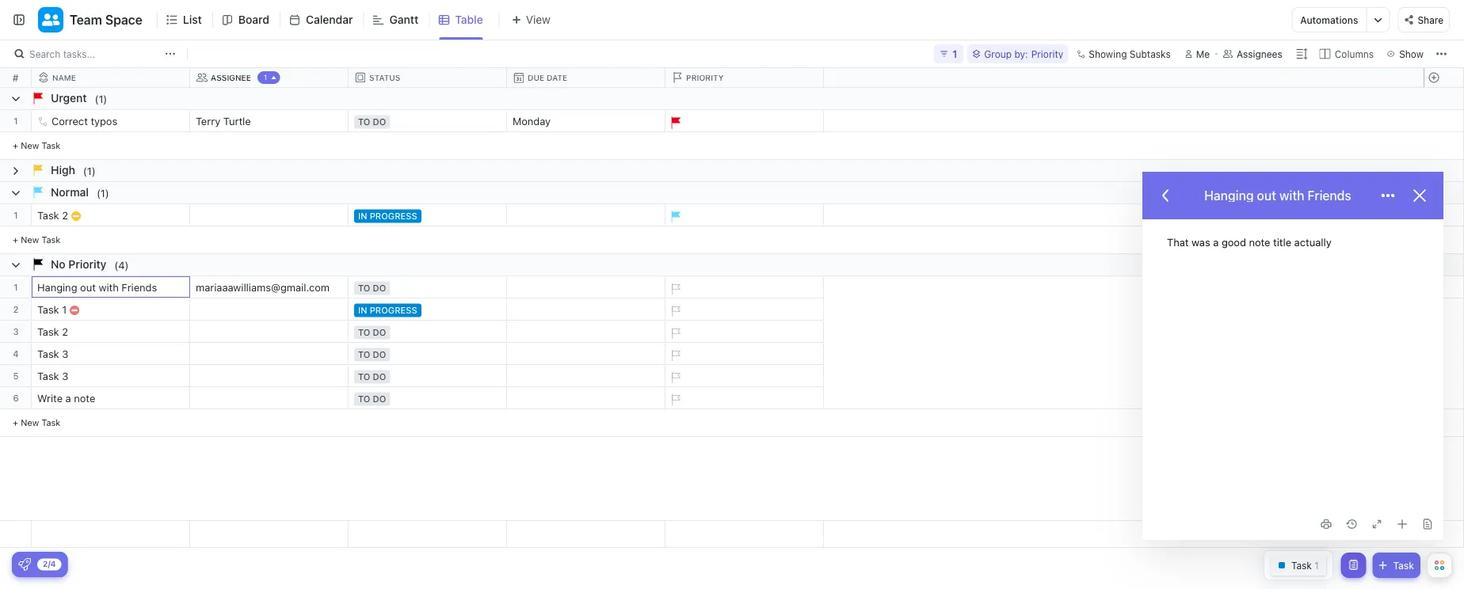 Task type: locate. For each thing, give the bounding box(es) containing it.
friends down '(4)'
[[122, 282, 157, 294]]

team space
[[70, 12, 143, 27]]

new
[[21, 140, 39, 151], [21, 235, 39, 245], [21, 418, 39, 428]]

1 horizontal spatial out
[[1257, 188, 1277, 203]]

3 to do from the top
[[358, 328, 386, 338]]

terry turtle cell
[[190, 110, 349, 132]]

task
[[42, 140, 61, 151], [37, 210, 59, 222], [42, 235, 61, 245], [37, 348, 59, 360], [37, 371, 59, 382], [42, 418, 61, 428], [1394, 560, 1415, 571]]

new task down task 2
[[21, 235, 61, 245]]

group
[[985, 48, 1012, 59]]

0 horizontal spatial hanging
[[37, 282, 77, 294]]

1 in progress cell from the top
[[349, 204, 507, 226]]

3 down "‎task 2"
[[62, 348, 68, 360]]

2 down normal
[[62, 210, 68, 222]]

4 to from the top
[[358, 350, 370, 360]]

0 horizontal spatial out
[[80, 282, 96, 294]]

due date button
[[507, 73, 666, 84]]

0 horizontal spatial priority
[[68, 258, 107, 271]]

name
[[52, 73, 76, 82]]

showing
[[1089, 48, 1127, 59]]

a inside row group
[[65, 393, 71, 405]]

press space to select this row. row containing 5
[[0, 365, 32, 388]]

0 vertical spatial (1)
[[95, 93, 107, 105]]

1 horizontal spatial priority
[[686, 73, 724, 82]]

2 vertical spatial new task
[[21, 418, 61, 428]]

0 vertical spatial 2
[[62, 210, 68, 222]]

1 in from the top
[[358, 211, 367, 222]]

gantt link
[[390, 0, 425, 40]]

3 new task from the top
[[21, 418, 61, 428]]

2 ‎task from the top
[[37, 326, 59, 338]]

friends inside row group
[[122, 282, 157, 294]]

6 to do from the top
[[358, 394, 386, 405]]

0 horizontal spatial a
[[65, 393, 71, 405]]

(1) inside normal cell
[[97, 187, 109, 199]]

row
[[32, 68, 827, 88]]

4
[[13, 349, 19, 359]]

priority
[[1032, 48, 1064, 59], [686, 73, 724, 82], [68, 258, 107, 271]]

press space to select this row. row containing 6
[[0, 388, 32, 410]]

(1)
[[95, 93, 107, 105], [83, 165, 96, 177], [97, 187, 109, 199]]

set priority image
[[663, 300, 687, 323], [663, 344, 687, 368]]

2 down ‎task 1
[[62, 326, 68, 338]]

6 set priority element from the top
[[663, 388, 687, 412]]

1
[[953, 48, 958, 60], [264, 73, 267, 82], [14, 116, 18, 126], [14, 210, 18, 220], [14, 282, 18, 292], [62, 304, 67, 316]]

1 to from the top
[[358, 117, 370, 127]]

2 left ‎task 1
[[13, 304, 19, 315]]

set priority image for hanging out with friends
[[663, 277, 687, 301]]

1 horizontal spatial hanging out with friends
[[1205, 188, 1352, 203]]

priority right by:
[[1032, 48, 1064, 59]]

1 in progress from the top
[[358, 211, 417, 222]]

2 to do from the top
[[358, 283, 386, 294]]

1 down #
[[14, 116, 18, 126]]

press space to select this row. row containing task 2
[[32, 204, 824, 229]]

4 set priority element from the top
[[663, 344, 687, 368]]

1 vertical spatial with
[[99, 282, 119, 294]]

0 horizontal spatial hanging out with friends
[[37, 282, 157, 294]]

2 to do cell from the top
[[349, 277, 507, 298]]

priority column header
[[666, 68, 827, 87]]

table link
[[455, 0, 490, 40]]

to do
[[358, 117, 386, 127], [358, 283, 386, 294], [358, 328, 386, 338], [358, 350, 386, 360], [358, 372, 386, 382], [358, 394, 386, 405]]

0 vertical spatial progress
[[370, 211, 417, 222]]

to do for second to do cell from the bottom
[[358, 372, 386, 382]]

2 progress from the top
[[370, 306, 417, 316]]

in
[[358, 211, 367, 222], [358, 306, 367, 316]]

1 vertical spatial new task
[[21, 235, 61, 245]]

to for 1st to do cell from the bottom of the row group containing correct typos
[[358, 394, 370, 405]]

out inside press space to select this row. row
[[80, 282, 96, 294]]

to for 6th to do cell from the bottom
[[358, 117, 370, 127]]

press space to select this row. row containing 2
[[0, 299, 32, 321]]

row group
[[0, 88, 32, 437], [0, 88, 1464, 437], [32, 88, 824, 437], [1424, 88, 1464, 437]]

row containing name
[[32, 68, 827, 88]]

to do for 6th to do cell from the bottom
[[358, 117, 386, 127]]

0 vertical spatial in progress cell
[[349, 204, 507, 226]]

cell
[[190, 204, 349, 226], [507, 204, 666, 226], [507, 277, 666, 298], [190, 299, 349, 320], [507, 299, 666, 320], [190, 321, 349, 342], [507, 321, 666, 342], [190, 343, 349, 365], [507, 343, 666, 365], [190, 365, 349, 387], [507, 365, 666, 387], [190, 388, 349, 409], [507, 388, 666, 409]]

‎task for ‎task 2
[[37, 326, 59, 338]]

assignee column header
[[190, 68, 352, 87]]

to
[[358, 117, 370, 127], [358, 283, 370, 294], [358, 328, 370, 338], [358, 350, 370, 360], [358, 372, 370, 382], [358, 394, 370, 405]]

1 set priority image from the top
[[663, 277, 687, 301]]

0 vertical spatial hanging out with friends
[[1205, 188, 1352, 203]]

friends
[[1308, 188, 1352, 203], [122, 282, 157, 294]]

hanging out with friends down no priority
[[37, 282, 157, 294]]

2 do from the top
[[373, 283, 386, 294]]

priority up urgent cell
[[686, 73, 724, 82]]

0 horizontal spatial note
[[74, 393, 95, 405]]

2 horizontal spatial priority
[[1032, 48, 1064, 59]]

1 vertical spatial priority
[[686, 73, 724, 82]]

1 horizontal spatial hanging
[[1205, 188, 1254, 203]]

automations button
[[1293, 8, 1367, 32]]

priority right no
[[68, 258, 107, 271]]

assignees button
[[1217, 44, 1290, 63]]

0 vertical spatial in progress
[[358, 211, 417, 222]]

1 horizontal spatial note
[[1249, 237, 1271, 248]]

group by: priority
[[985, 48, 1064, 59]]

subtasks
[[1130, 48, 1171, 59]]

1 new task from the top
[[21, 140, 61, 151]]

in progress cell for task 2
[[349, 204, 507, 226]]

(1) for normal
[[97, 187, 109, 199]]

‎task down ‎task 1
[[37, 326, 59, 338]]

hanging out with friends up title
[[1205, 188, 1352, 203]]

‎task
[[37, 304, 59, 316], [37, 326, 59, 338]]

1 vertical spatial out
[[80, 282, 96, 294]]

(1) inside high "cell"
[[83, 165, 96, 177]]

1 2 3 4 1 5 6 1
[[13, 116, 19, 403]]

2 new from the top
[[21, 235, 39, 245]]

1 horizontal spatial a
[[1214, 237, 1219, 248]]

(1) for high
[[83, 165, 96, 177]]

hanging up ‎task 1
[[37, 282, 77, 294]]

0 vertical spatial new
[[21, 140, 39, 151]]

new task down write
[[21, 418, 61, 428]]

set priority element
[[663, 277, 687, 301], [663, 300, 687, 323], [663, 322, 687, 346], [663, 344, 687, 368], [663, 366, 687, 390], [663, 388, 687, 412]]

1 vertical spatial a
[[65, 393, 71, 405]]

search tasks...
[[29, 48, 95, 59]]

1 vertical spatial hanging
[[37, 282, 77, 294]]

‎task 1
[[37, 304, 67, 316]]

show button
[[1382, 44, 1429, 63]]

0 horizontal spatial with
[[99, 282, 119, 294]]

(1) right high
[[83, 165, 96, 177]]

1 do from the top
[[373, 117, 386, 127]]

3 set priority image from the top
[[663, 366, 687, 390]]

0 vertical spatial new task
[[21, 140, 61, 151]]

2 set priority element from the top
[[663, 300, 687, 323]]

2 vertical spatial (1)
[[97, 187, 109, 199]]

terry
[[196, 115, 220, 127]]

good
[[1222, 237, 1247, 248]]

share button
[[1398, 7, 1450, 32]]

new task
[[21, 140, 61, 151], [21, 235, 61, 245], [21, 418, 61, 428]]

0 vertical spatial friends
[[1308, 188, 1352, 203]]

1 ‎task from the top
[[37, 304, 59, 316]]

1 vertical spatial (1)
[[83, 165, 96, 177]]

1 vertical spatial in progress cell
[[349, 299, 507, 320]]

5 to do from the top
[[358, 372, 386, 382]]

4 do from the top
[[373, 350, 386, 360]]

1 right assignee
[[264, 73, 267, 82]]

2 set priority image from the top
[[663, 322, 687, 346]]

1 vertical spatial 2
[[13, 304, 19, 315]]

2 vertical spatial new
[[21, 418, 39, 428]]

new task up high
[[21, 140, 61, 151]]

hanging up good
[[1205, 188, 1254, 203]]

6 to from the top
[[358, 394, 370, 405]]

2 in progress cell from the top
[[349, 299, 507, 320]]

1 new from the top
[[21, 140, 39, 151]]

2 to from the top
[[358, 283, 370, 294]]

‎task 2
[[37, 326, 68, 338]]

showing subtasks button
[[1072, 44, 1176, 63]]

press space to select this row. row
[[0, 110, 32, 132], [32, 110, 824, 135], [1424, 110, 1464, 132], [0, 204, 32, 227], [32, 204, 824, 229], [1424, 204, 1464, 227], [0, 277, 32, 299], [32, 277, 824, 301], [1424, 277, 1464, 299], [0, 299, 32, 321], [32, 299, 824, 323], [1424, 299, 1464, 321], [0, 321, 32, 343], [32, 321, 824, 346], [1424, 321, 1464, 343], [0, 343, 32, 365], [32, 343, 824, 368], [1424, 343, 1464, 365], [0, 365, 32, 388], [32, 365, 824, 390], [1424, 365, 1464, 388], [0, 388, 32, 410], [32, 388, 824, 412], [1424, 388, 1464, 410], [32, 521, 824, 548], [1424, 521, 1464, 548]]

task 3 down "‎task 2"
[[37, 348, 68, 360]]

user friends image
[[42, 13, 60, 27]]

press space to select this row. row containing hanging out with friends
[[32, 277, 824, 301]]

0 vertical spatial task 3
[[37, 348, 68, 360]]

3 new from the top
[[21, 418, 39, 428]]

write
[[37, 393, 63, 405]]

note
[[1249, 237, 1271, 248], [74, 393, 95, 405]]

set priority element for press space to select this row. row containing write a note
[[663, 388, 687, 412]]

0 horizontal spatial friends
[[122, 282, 157, 294]]

3 up 4
[[13, 327, 19, 337]]

4 to do from the top
[[358, 350, 386, 360]]

press space to select this row. row containing 4
[[0, 343, 32, 365]]

in progress
[[358, 211, 417, 222], [358, 306, 417, 316]]

3
[[13, 327, 19, 337], [62, 348, 68, 360], [62, 371, 68, 382]]

team space button
[[63, 2, 143, 37]]

friends up actually
[[1308, 188, 1352, 203]]

1 vertical spatial set priority image
[[663, 344, 687, 368]]

0 vertical spatial ‎task
[[37, 304, 59, 316]]

with up title
[[1280, 188, 1305, 203]]

1 to do cell from the top
[[349, 110, 507, 132]]

1 vertical spatial task 3
[[37, 371, 68, 382]]

1 vertical spatial hanging out with friends
[[37, 282, 157, 294]]

to do for 3rd to do cell from the bottom of the row group containing correct typos
[[358, 350, 386, 360]]

status column header
[[349, 68, 510, 87]]

out up title
[[1257, 188, 1277, 203]]

a right write
[[65, 393, 71, 405]]

1 vertical spatial in
[[358, 306, 367, 316]]

3 to from the top
[[358, 328, 370, 338]]

1 button
[[934, 44, 964, 63]]

note left title
[[1249, 237, 1271, 248]]

2 in progress from the top
[[358, 306, 417, 316]]

0 vertical spatial set priority image
[[663, 300, 687, 323]]

1 vertical spatial ‎task
[[37, 326, 59, 338]]

2 in from the top
[[358, 306, 367, 316]]

1 set priority element from the top
[[663, 277, 687, 301]]

terry turtle
[[196, 115, 251, 127]]

a right the was
[[1214, 237, 1219, 248]]

no priority cell
[[0, 254, 1464, 276]]

0 vertical spatial 3
[[13, 327, 19, 337]]

1 to do from the top
[[358, 117, 386, 127]]

1 up 4
[[14, 282, 18, 292]]

row group containing 1 2 3 4 1 5 6 1
[[0, 88, 32, 437]]

grid
[[0, 68, 1465, 548]]

4 set priority image from the top
[[663, 388, 687, 412]]

1 vertical spatial progress
[[370, 306, 417, 316]]

1 vertical spatial in progress
[[358, 306, 417, 316]]

1 set priority image from the top
[[663, 300, 687, 323]]

2 set priority image from the top
[[663, 344, 687, 368]]

priority inside cell
[[68, 258, 107, 271]]

‎task up "‎task 2"
[[37, 304, 59, 316]]

2 vertical spatial priority
[[68, 258, 107, 271]]

3 inside 1 2 3 4 1 5 6 1
[[13, 327, 19, 337]]

share
[[1418, 14, 1444, 25]]

2 inside 1 2 3 4 1 5 6 1
[[13, 304, 19, 315]]

5 to from the top
[[358, 372, 370, 382]]

1 horizontal spatial with
[[1280, 188, 1305, 203]]

with
[[1280, 188, 1305, 203], [99, 282, 119, 294]]

set priority image
[[663, 277, 687, 301], [663, 322, 687, 346], [663, 366, 687, 390], [663, 388, 687, 412]]

hanging out with friends inside row group
[[37, 282, 157, 294]]

progress
[[370, 211, 417, 222], [370, 306, 417, 316]]

with down '(4)'
[[99, 282, 119, 294]]

hanging out with friends
[[1205, 188, 1352, 203], [37, 282, 157, 294]]

1 vertical spatial friends
[[122, 282, 157, 294]]

to do cell
[[349, 110, 507, 132], [349, 277, 507, 298], [349, 321, 507, 342], [349, 343, 507, 365], [349, 365, 507, 387], [349, 388, 507, 409]]

5 to do cell from the top
[[349, 365, 507, 387]]

press space to select this row. row containing ‎task 2
[[32, 321, 824, 346]]

0 vertical spatial in
[[358, 211, 367, 222]]

6 to do cell from the top
[[349, 388, 507, 409]]

do
[[373, 117, 386, 127], [373, 283, 386, 294], [373, 328, 386, 338], [373, 350, 386, 360], [373, 372, 386, 382], [373, 394, 386, 405]]

3 set priority element from the top
[[663, 322, 687, 346]]

hanging
[[1205, 188, 1254, 203], [37, 282, 77, 294]]

1 vertical spatial new
[[21, 235, 39, 245]]

(1) right normal
[[97, 187, 109, 199]]

assignees
[[1237, 48, 1283, 59]]

task 3 up write
[[37, 371, 68, 382]]

task 3
[[37, 348, 68, 360], [37, 371, 68, 382]]

note right write
[[74, 393, 95, 405]]

3 to do cell from the top
[[349, 321, 507, 342]]

1 left group
[[953, 48, 958, 60]]

2
[[62, 210, 68, 222], [13, 304, 19, 315], [62, 326, 68, 338]]

0 vertical spatial out
[[1257, 188, 1277, 203]]

0 vertical spatial priority
[[1032, 48, 1064, 59]]

2 for task 2
[[62, 210, 68, 222]]

in progress cell
[[349, 204, 507, 226], [349, 299, 507, 320]]

to for fourth to do cell from the bottom of the row group containing correct typos
[[358, 328, 370, 338]]

out down no priority
[[80, 282, 96, 294]]

columns
[[1335, 48, 1374, 59]]

correct
[[52, 115, 88, 127]]

1 left task 2
[[14, 210, 18, 220]]

3 up write a note at the left of the page
[[62, 371, 68, 382]]

1 progress from the top
[[370, 211, 417, 222]]

row group containing correct typos
[[32, 88, 824, 437]]

out
[[1257, 188, 1277, 203], [80, 282, 96, 294]]

calendar link
[[306, 0, 359, 40]]

to do for second to do cell
[[358, 283, 386, 294]]

no
[[51, 258, 66, 271]]

2 vertical spatial 2
[[62, 326, 68, 338]]

(1) up typos
[[95, 93, 107, 105]]

1 vertical spatial note
[[74, 393, 95, 405]]

in progress cell for ‎task 1
[[349, 299, 507, 320]]

(1) inside urgent cell
[[95, 93, 107, 105]]

set priority element for press space to select this row. row containing ‎task 1
[[663, 300, 687, 323]]



Task type: vqa. For each thing, say whether or not it's contained in the screenshot.
Task Name text box
no



Task type: describe. For each thing, give the bounding box(es) containing it.
(4)
[[114, 259, 129, 271]]

show
[[1400, 48, 1424, 59]]

2 vertical spatial 3
[[62, 371, 68, 382]]

me button
[[1179, 44, 1217, 63]]

set priority image for write a note
[[663, 388, 687, 412]]

0 vertical spatial note
[[1249, 237, 1271, 248]]

priority inside the group by: priority
[[1032, 48, 1064, 59]]

search
[[29, 48, 60, 59]]

dropdown menu image
[[507, 521, 665, 548]]

calendar
[[306, 13, 353, 26]]

board link
[[238, 0, 276, 40]]

in for ‎task 1
[[358, 306, 367, 316]]

status button
[[349, 72, 507, 83]]

title
[[1274, 237, 1292, 248]]

mariaaawilliams@gmail.com cell
[[190, 277, 349, 298]]

typos
[[91, 115, 117, 127]]

assignee
[[211, 73, 251, 82]]

that was a good note title actually
[[1167, 237, 1332, 248]]

in progress for ‎task 1
[[358, 306, 417, 316]]

urgent
[[51, 92, 87, 105]]

by:
[[1015, 48, 1028, 59]]

turtle
[[223, 115, 251, 127]]

set priority image for task 3
[[663, 366, 687, 390]]

0 vertical spatial a
[[1214, 237, 1219, 248]]

team
[[70, 12, 102, 27]]

press space to select this row. row containing 3
[[0, 321, 32, 343]]

5 do from the top
[[373, 372, 386, 382]]

note inside row group
[[74, 393, 95, 405]]

2/4
[[43, 560, 56, 569]]

0 vertical spatial hanging
[[1205, 188, 1254, 203]]

columns button
[[1315, 44, 1382, 63]]

set priority image for 1
[[663, 300, 687, 323]]

name button
[[32, 72, 190, 83]]

2 new task from the top
[[21, 235, 61, 245]]

list link
[[183, 0, 208, 40]]

#
[[12, 72, 19, 83]]

in progress for task 2
[[358, 211, 417, 222]]

1 up "‎task 2"
[[62, 304, 67, 316]]

set priority image for 3
[[663, 344, 687, 368]]

normal cell
[[0, 182, 1464, 204]]

with inside row group
[[99, 282, 119, 294]]

list
[[183, 13, 202, 26]]

onboarding checklist button image
[[18, 559, 31, 571]]

to for second to do cell
[[358, 283, 370, 294]]

5 set priority element from the top
[[663, 366, 687, 390]]

set priority image for ‎task 2
[[663, 322, 687, 346]]

row group containing urgent
[[0, 88, 1464, 437]]

5
[[13, 371, 19, 381]]

date
[[547, 73, 568, 82]]

automations
[[1301, 14, 1359, 25]]

high cell
[[0, 160, 1464, 181]]

to for 3rd to do cell from the bottom of the row group containing correct typos
[[358, 350, 370, 360]]

normal
[[51, 186, 89, 199]]

to for second to do cell from the bottom
[[358, 372, 370, 382]]

name column header
[[32, 68, 193, 87]]

grid containing urgent
[[0, 68, 1465, 548]]

actually
[[1295, 237, 1332, 248]]

onboarding checklist button element
[[18, 559, 31, 571]]

that
[[1167, 237, 1189, 248]]

showing subtasks
[[1089, 48, 1171, 59]]

press space to select this row. row containing correct typos
[[32, 110, 824, 135]]

1 task 3 from the top
[[37, 348, 68, 360]]

view button
[[499, 10, 555, 30]]

due date column header
[[507, 68, 669, 88]]

tasks...
[[63, 48, 95, 59]]

(1) for urgent
[[95, 93, 107, 105]]

in for task 2
[[358, 211, 367, 222]]

progress for 1
[[370, 306, 417, 316]]

2 for 1 2 3 4 1 5 6 1
[[13, 304, 19, 315]]

due
[[528, 73, 545, 82]]

1 vertical spatial 3
[[62, 348, 68, 360]]

progress for 2
[[370, 211, 417, 222]]

1 horizontal spatial friends
[[1308, 188, 1352, 203]]

6
[[13, 393, 19, 403]]

table
[[455, 13, 483, 26]]

2 task 3 from the top
[[37, 371, 68, 382]]

write a note
[[37, 393, 95, 405]]

view
[[526, 13, 551, 26]]

0 vertical spatial with
[[1280, 188, 1305, 203]]

space
[[105, 12, 143, 27]]

press space to select this row. row containing write a note
[[32, 388, 824, 412]]

hanging inside row group
[[37, 282, 77, 294]]

monday cell
[[507, 110, 666, 132]]

3 do from the top
[[373, 328, 386, 338]]

row inside grid
[[32, 68, 827, 88]]

to do for 1st to do cell from the bottom of the row group containing correct typos
[[358, 394, 386, 405]]

gantt
[[390, 13, 419, 26]]

priority inside dropdown button
[[686, 73, 724, 82]]

priority button
[[666, 72, 824, 83]]

2 for ‎task 2
[[62, 326, 68, 338]]

task 2
[[37, 210, 68, 222]]

press space to select this row. row containing ‎task 1
[[32, 299, 824, 323]]

urgent cell
[[0, 88, 1464, 109]]

board
[[238, 13, 269, 26]]

Search tasks... text field
[[29, 43, 161, 65]]

correct typos
[[52, 115, 117, 127]]

1 inside assignee column header
[[264, 73, 267, 82]]

mariaaawilliams@gmail.com
[[196, 282, 330, 294]]

‎task for ‎task 1
[[37, 304, 59, 316]]

was
[[1192, 237, 1211, 248]]

set priority element for press space to select this row. row containing ‎task 2
[[663, 322, 687, 346]]

no priority
[[51, 258, 107, 271]]

set priority element for press space to select this row. row containing hanging out with friends
[[663, 277, 687, 301]]

status
[[369, 73, 401, 82]]

due date
[[528, 73, 568, 82]]

me
[[1196, 48, 1210, 59]]

to do for fourth to do cell from the bottom of the row group containing correct typos
[[358, 328, 386, 338]]

monday
[[513, 115, 551, 127]]

high
[[51, 164, 75, 177]]

6 do from the top
[[373, 394, 386, 405]]

4 to do cell from the top
[[349, 343, 507, 365]]

1 inside dropdown button
[[953, 48, 958, 60]]



